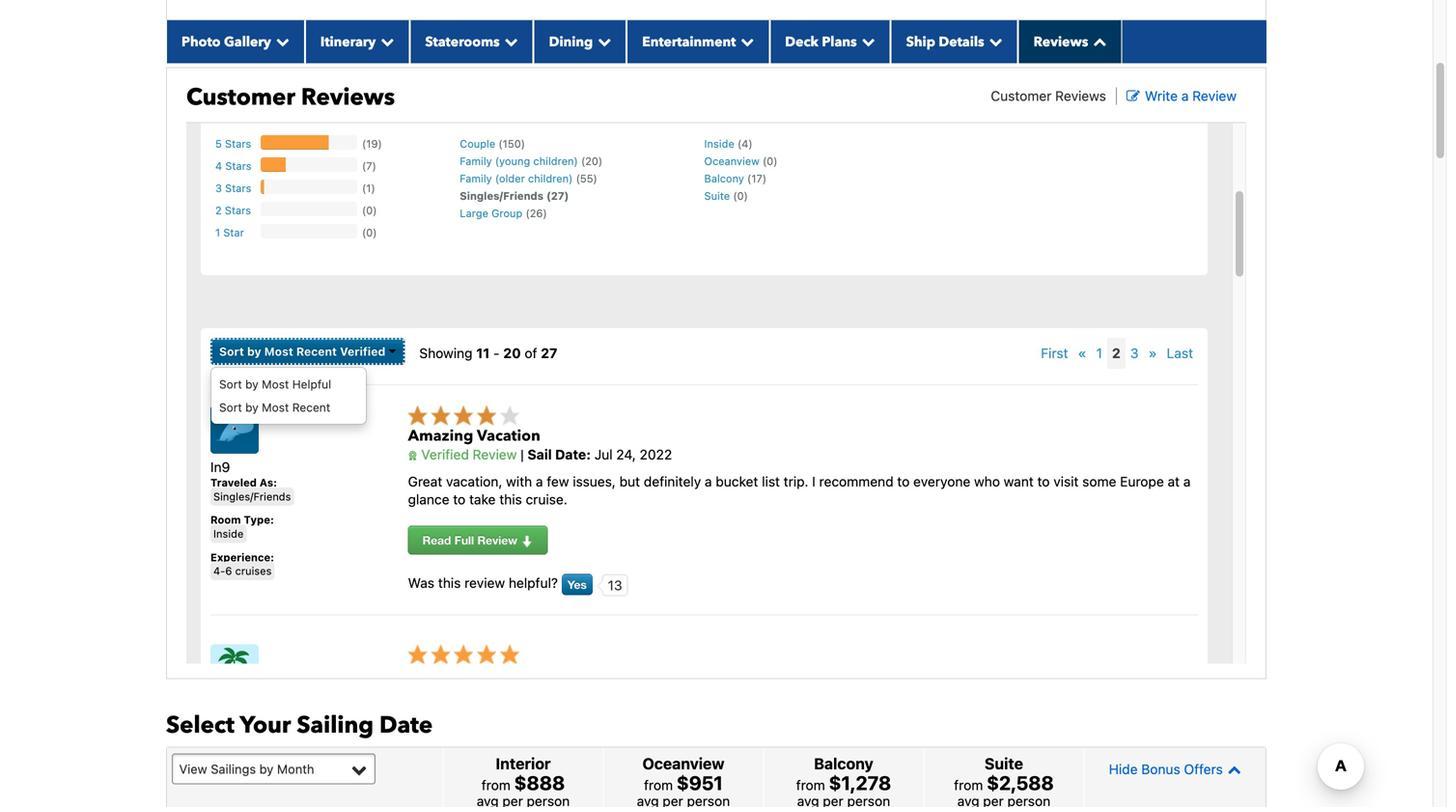 Task type: describe. For each thing, give the bounding box(es) containing it.
1 vertical spatial review
[[473, 447, 517, 463]]

0 vertical spatial 1
[[215, 226, 220, 239]]

progress bar for 4 stars
[[261, 157, 286, 172]]

but
[[620, 474, 640, 490]]

from $888
[[482, 772, 565, 794]]

from $2,588
[[955, 772, 1054, 794]]

sort by most helpful sort by most recent
[[219, 378, 332, 414]]

1 family from the top
[[460, 155, 492, 167]]

bonus
[[1142, 761, 1181, 777]]

i
[[812, 474, 816, 490]]

photo
[[182, 33, 221, 51]]

in9 traveled as: singles/friends
[[211, 459, 291, 503]]

main content containing customer reviews
[[156, 0, 1277, 807]]

select your sailing date
[[166, 710, 433, 742]]

(19)
[[362, 138, 382, 150]]

showing
[[420, 345, 473, 361]]

by left month
[[260, 762, 274, 776]]

chevron down image for deck plans
[[857, 35, 876, 48]]

» link
[[1144, 338, 1163, 369]]

(7)
[[362, 160, 377, 172]]

1 star link
[[215, 226, 244, 239]]

chevron up image
[[1224, 763, 1242, 776]]

staterooms button
[[410, 20, 534, 63]]

1 horizontal spatial customer
[[991, 88, 1052, 104]]

oceanview link
[[705, 155, 763, 167]]

issues,
[[573, 474, 616, 490]]

date
[[380, 710, 433, 742]]

5 stars link
[[215, 138, 251, 150]]

27
[[541, 345, 558, 361]]

ship details button
[[891, 20, 1019, 63]]

of
[[525, 345, 537, 361]]

hide bonus offers
[[1109, 761, 1224, 777]]

from $951
[[644, 772, 723, 794]]

traveler
[[460, 108, 512, 123]]

stars for 4 stars
[[225, 160, 252, 172]]

-
[[494, 345, 500, 361]]

«
[[1078, 345, 1087, 361]]

1 vertical spatial 2
[[1113, 345, 1121, 361]]

progress bar for 3 stars
[[261, 180, 264, 194]]

singles/friends inside couple (150) family (young children) (20) family (older children) (55) singles/friends                                                                        (27) large group (26)
[[460, 190, 544, 202]]

traveler type
[[460, 108, 546, 123]]

europe
[[1121, 474, 1165, 490]]

group
[[492, 207, 523, 220]]

(older
[[495, 172, 525, 185]]

(1)
[[362, 182, 375, 194]]

chevron down image for photo gallery
[[271, 35, 290, 48]]

(26)
[[526, 207, 547, 220]]

cabin type
[[705, 108, 776, 123]]

bucket
[[716, 474, 759, 490]]

amazing vacation
[[408, 425, 541, 447]]

family (older children) link
[[460, 172, 576, 185]]

customer reviews link
[[991, 88, 1107, 104]]

24,
[[617, 447, 636, 463]]

from $1,278
[[797, 772, 892, 794]]

view
[[179, 762, 207, 776]]

this inside 'was this review helpful? yes'
[[438, 575, 461, 591]]

2022
[[640, 447, 672, 463]]

1 star
[[215, 226, 244, 239]]

suite inside inside (4) oceanview (0) balcony (17) suite (0)
[[705, 190, 730, 202]]

1 vertical spatial children)
[[528, 172, 573, 185]]

your
[[240, 710, 291, 742]]

great
[[408, 474, 443, 490]]

couple link
[[460, 138, 499, 150]]

0 vertical spatial verified
[[340, 345, 386, 358]]

recent inside sort by most helpful sort by most recent
[[292, 401, 330, 414]]

yes button
[[562, 574, 593, 596]]

experience:
[[211, 551, 274, 564]]

2 vertical spatial most
[[262, 401, 289, 414]]

hide
[[1109, 761, 1138, 777]]

view sailings by month link
[[172, 754, 376, 785]]

rating
[[215, 108, 257, 123]]

3 sort from the top
[[219, 401, 242, 414]]

offers
[[1185, 761, 1224, 777]]

1 horizontal spatial balcony
[[814, 755, 874, 773]]

traveled
[[211, 477, 257, 489]]

details
[[939, 33, 985, 51]]

sort by most recent link
[[212, 396, 366, 419]]

cabin
[[705, 108, 742, 123]]

review for a
[[1193, 88, 1237, 104]]

sort for sort by most recent verified
[[219, 345, 244, 358]]

sort for sort by most helpful sort by most recent
[[219, 378, 242, 391]]

inside inside room type: inside
[[213, 528, 244, 540]]

11
[[476, 345, 490, 361]]

first link
[[1037, 338, 1074, 369]]

by down sort by most helpful link
[[245, 401, 259, 414]]

$951
[[677, 772, 723, 794]]

trip.
[[784, 474, 809, 490]]

room type: inside
[[211, 514, 274, 540]]

2 stars
[[215, 204, 251, 217]]

0 horizontal spatial 2
[[215, 204, 222, 217]]

in9 image
[[211, 406, 259, 454]]

$1,278
[[829, 772, 892, 794]]

read full review
[[423, 534, 521, 547]]

1 horizontal spatial verified
[[421, 447, 469, 463]]

chevron down image for staterooms
[[500, 35, 518, 48]]

date:
[[555, 447, 591, 463]]

vacation,
[[446, 474, 503, 490]]

some
[[1083, 474, 1117, 490]]

type for cabin type
[[746, 108, 776, 123]]

stars for 5 stars
[[225, 138, 251, 150]]

as:
[[260, 477, 277, 489]]

review
[[465, 575, 505, 591]]

balcony inside inside (4) oceanview (0) balcony (17) suite (0)
[[705, 172, 745, 185]]

a left few
[[536, 474, 543, 490]]

3 stars link
[[215, 182, 251, 194]]

4-
[[213, 565, 225, 578]]

from for $888
[[482, 777, 511, 793]]



Task type: vqa. For each thing, say whether or not it's contained in the screenshot.


Task type: locate. For each thing, give the bounding box(es) containing it.
entertainment
[[643, 33, 736, 51]]

couple
[[460, 138, 496, 150]]

1 vertical spatial inside
[[213, 528, 244, 540]]

stars right 4
[[225, 160, 252, 172]]

verified right small verified icon
[[421, 447, 469, 463]]

4
[[215, 160, 222, 172]]

type
[[516, 108, 546, 123], [746, 108, 776, 123]]

1 vertical spatial 1
[[1097, 345, 1103, 361]]

2 sort from the top
[[219, 378, 242, 391]]

2 horizontal spatial to
[[1038, 474, 1050, 490]]

2 right the 1 'link'
[[1113, 345, 1121, 361]]

chevron up image
[[1089, 35, 1107, 48]]

inside
[[705, 138, 735, 150], [213, 528, 244, 540]]

(0)
[[763, 155, 778, 167], [733, 190, 748, 202], [362, 204, 377, 217], [362, 226, 377, 239]]

3 link
[[1126, 338, 1144, 369]]

chevron down image inside the "entertainment" dropdown button
[[736, 35, 755, 48]]

1 sort from the top
[[219, 345, 244, 358]]

(young
[[495, 155, 530, 167]]

1 horizontal spatial suite
[[985, 755, 1024, 773]]

1 vertical spatial suite
[[985, 755, 1024, 773]]

2 horizontal spatial chevron down image
[[593, 35, 612, 48]]

0 horizontal spatial verified
[[340, 345, 386, 358]]

deck
[[786, 33, 819, 51]]

0 horizontal spatial 1
[[215, 226, 220, 239]]

recent up helpful
[[296, 345, 337, 358]]

2 up 1 star
[[215, 204, 222, 217]]

1 horizontal spatial customer reviews
[[991, 88, 1107, 104]]

3 stars
[[215, 182, 251, 194]]

star
[[223, 226, 244, 239]]

customer
[[186, 81, 295, 113], [991, 88, 1052, 104]]

(20)
[[581, 155, 603, 167]]

chevron down image for entertainment
[[736, 35, 755, 48]]

0 vertical spatial suite
[[705, 190, 730, 202]]

to left the everyone
[[898, 474, 910, 490]]

chevron down image left deck
[[736, 35, 755, 48]]

review left the |
[[473, 447, 517, 463]]

last link
[[1163, 338, 1199, 369]]

4 chevron down image from the left
[[985, 35, 1003, 48]]

who
[[975, 474, 1001, 490]]

0 vertical spatial oceanview
[[705, 155, 760, 167]]

2 from from the left
[[644, 777, 673, 793]]

(27)
[[547, 190, 569, 202]]

chevron down image inside itinerary dropdown button
[[376, 35, 394, 48]]

this right was
[[438, 575, 461, 591]]

0 vertical spatial balcony
[[705, 172, 745, 185]]

1 vertical spatial most
[[262, 378, 289, 391]]

this
[[500, 491, 522, 507], [438, 575, 461, 591]]

singles/friends inside in9 traveled as: singles/friends
[[213, 491, 291, 503]]

write
[[1145, 88, 1178, 104]]

inside down "room"
[[213, 528, 244, 540]]

from left $951
[[644, 777, 673, 793]]

verified
[[340, 345, 386, 358], [421, 447, 469, 463]]

1 horizontal spatial inside
[[705, 138, 735, 150]]

oceanview inside inside (4) oceanview (0) balcony (17) suite (0)
[[705, 155, 760, 167]]

progress bar
[[261, 135, 329, 150], [261, 157, 286, 172], [261, 180, 264, 194]]

from inside from $1,278
[[797, 777, 826, 793]]

read full review button
[[408, 526, 548, 555]]

stars right 5
[[225, 138, 251, 150]]

sort up sort by most helpful sort by most recent
[[219, 345, 244, 358]]

1 vertical spatial 3
[[1131, 345, 1139, 361]]

recent down helpful
[[292, 401, 330, 414]]

chevron down image inside deck plans dropdown button
[[857, 35, 876, 48]]

chevron down image inside staterooms dropdown button
[[500, 35, 518, 48]]

family down the couple
[[460, 155, 492, 167]]

chevron down image left the staterooms
[[376, 35, 394, 48]]

from for $951
[[644, 777, 673, 793]]

2 type from the left
[[746, 108, 776, 123]]

most up sort by most recent link
[[262, 378, 289, 391]]

1 left 2 link
[[1097, 345, 1103, 361]]

view sailings by month
[[179, 762, 314, 776]]

2
[[215, 204, 222, 217], [1113, 345, 1121, 361]]

« link
[[1074, 338, 1092, 369]]

5 stars
[[215, 138, 251, 150]]

(17)
[[748, 172, 767, 185]]

2 progress bar from the top
[[261, 157, 286, 172]]

3 progress bar from the top
[[261, 180, 264, 194]]

1 vertical spatial recent
[[292, 401, 330, 414]]

review right 'write'
[[1193, 88, 1237, 104]]

family
[[460, 155, 492, 167], [460, 172, 492, 185]]

progress bar right 4 stars
[[261, 157, 286, 172]]

1 vertical spatial this
[[438, 575, 461, 591]]

deck plans
[[786, 33, 857, 51]]

progress bar for 5 stars
[[261, 135, 329, 150]]

1 vertical spatial sort
[[219, 378, 242, 391]]

1 horizontal spatial 2
[[1113, 345, 1121, 361]]

1 horizontal spatial singles/friends
[[460, 190, 544, 202]]

0 horizontal spatial inside
[[213, 528, 244, 540]]

sort up 'in9' image
[[219, 378, 242, 391]]

deck plans button
[[770, 20, 891, 63]]

family (young children) link
[[460, 155, 581, 167]]

first
[[1041, 345, 1069, 361]]

$2,588
[[987, 772, 1054, 794]]

from inside the "from $2,588"
[[955, 777, 984, 793]]

chevron down image for itinerary
[[376, 35, 394, 48]]

1 vertical spatial singles/friends
[[213, 491, 291, 503]]

1 vertical spatial verified
[[421, 447, 469, 463]]

0 horizontal spatial customer
[[186, 81, 295, 113]]

large
[[460, 207, 489, 220]]

chevron down image for ship details
[[985, 35, 1003, 48]]

main content
[[156, 0, 1277, 807]]

0 vertical spatial singles/friends
[[460, 190, 544, 202]]

0 horizontal spatial balcony
[[705, 172, 745, 185]]

sort up in9 on the bottom left of the page
[[219, 401, 242, 414]]

type up (4) at top right
[[746, 108, 776, 123]]

this inside great vacation, with a few issues, but definitely a bucket list trip.  i recommend to everyone who want to visit some europe at a glance to take this cruise.
[[500, 491, 522, 507]]

stars up star
[[225, 204, 251, 217]]

0 horizontal spatial to
[[453, 491, 466, 507]]

1 chevron down image from the left
[[500, 35, 518, 48]]

edit image
[[1127, 89, 1141, 103]]

1 horizontal spatial this
[[500, 491, 522, 507]]

0 vertical spatial inside
[[705, 138, 735, 150]]

review right full at the left bottom of page
[[478, 534, 518, 547]]

reviews up (19)
[[301, 81, 395, 113]]

3 down 4
[[215, 182, 222, 194]]

few
[[547, 474, 569, 490]]

3 chevron down image from the left
[[593, 35, 612, 48]]

from inside from $951
[[644, 777, 673, 793]]

0 horizontal spatial 3
[[215, 182, 222, 194]]

1 type from the left
[[516, 108, 546, 123]]

2 vertical spatial progress bar
[[261, 180, 264, 194]]

0 horizontal spatial customer reviews
[[186, 81, 395, 113]]

stars down 4 stars link
[[225, 182, 251, 194]]

1 left star
[[215, 226, 220, 239]]

glance
[[408, 491, 450, 507]]

from inside from $888
[[482, 777, 511, 793]]

2 vertical spatial review
[[478, 534, 518, 547]]

|
[[521, 447, 524, 463]]

by up sort by most helpful link
[[247, 345, 261, 358]]

a right 'write'
[[1182, 88, 1189, 104]]

2 vertical spatial sort
[[219, 401, 242, 414]]

0 vertical spatial review
[[1193, 88, 1237, 104]]

progress bar right 5 stars link
[[261, 135, 329, 150]]

1 vertical spatial balcony
[[814, 755, 874, 773]]

reviews left edit image
[[1056, 88, 1107, 104]]

interior
[[496, 755, 551, 773]]

0 horizontal spatial type
[[516, 108, 546, 123]]

1 horizontal spatial chevron down image
[[376, 35, 394, 48]]

13
[[608, 577, 623, 593]]

chevron down image inside dining dropdown button
[[593, 35, 612, 48]]

in9
[[211, 459, 230, 475]]

verified review link
[[408, 447, 517, 463]]

hide bonus offers link
[[1090, 753, 1261, 787]]

gallery
[[224, 33, 271, 51]]

family left (older
[[460, 172, 492, 185]]

itinerary button
[[305, 20, 410, 63]]

0 vertical spatial sort
[[219, 345, 244, 358]]

this down with
[[500, 491, 522, 507]]

from down interior
[[482, 777, 511, 793]]

to left visit in the bottom right of the page
[[1038, 474, 1050, 490]]

room
[[211, 514, 241, 527]]

chevron down image
[[271, 35, 290, 48], [376, 35, 394, 48], [593, 35, 612, 48]]

0 horizontal spatial singles/friends
[[213, 491, 291, 503]]

2 link
[[1108, 338, 1126, 369]]

0 vertical spatial 3
[[215, 182, 222, 194]]

type for traveler type
[[516, 108, 546, 123]]

0 vertical spatial progress bar
[[261, 135, 329, 150]]

first « 1 2 3 » last
[[1041, 345, 1194, 361]]

from for $2,588
[[955, 777, 984, 793]]

chevron down image inside the photo gallery dropdown button
[[271, 35, 290, 48]]

was this review helpful? yes
[[408, 575, 587, 592]]

1 progress bar from the top
[[261, 135, 329, 150]]

customer down reviews dropdown button
[[991, 88, 1052, 104]]

customer reviews
[[186, 81, 395, 113], [991, 88, 1107, 104]]

most up sort by most helpful link
[[264, 345, 293, 358]]

stars for 3 stars
[[225, 182, 251, 194]]

0 vertical spatial 2
[[215, 204, 222, 217]]

chevron down image inside ship details dropdown button
[[985, 35, 1003, 48]]

a right at
[[1184, 474, 1191, 490]]

by up sort by most recent link
[[245, 378, 259, 391]]

review for full
[[478, 534, 518, 547]]

chevron down image left entertainment
[[593, 35, 612, 48]]

review inside button
[[478, 534, 518, 547]]

from
[[482, 777, 511, 793], [644, 777, 673, 793], [797, 777, 826, 793], [955, 777, 984, 793]]

large group link
[[460, 207, 526, 220]]

stars
[[225, 138, 251, 150], [225, 160, 252, 172], [225, 182, 251, 194], [225, 204, 251, 217]]

1 vertical spatial oceanview
[[643, 755, 725, 773]]

entertainment button
[[627, 20, 770, 63]]

from left $1,278
[[797, 777, 826, 793]]

inside up oceanview link
[[705, 138, 735, 150]]

0 vertical spatial most
[[264, 345, 293, 358]]

progress bar right 3 stars
[[261, 180, 264, 194]]

chevron down image right ship
[[985, 35, 1003, 48]]

a
[[1182, 88, 1189, 104], [536, 474, 543, 490], [705, 474, 712, 490], [1184, 474, 1191, 490]]

couple (150) family (young children) (20) family (older children) (55) singles/friends                                                                        (27) large group (26)
[[460, 138, 603, 220]]

4 from from the left
[[955, 777, 984, 793]]

singles/friends down 'as:'
[[213, 491, 291, 503]]

write a review
[[1145, 88, 1237, 104]]

itinerary
[[321, 33, 376, 51]]

3 chevron down image from the left
[[857, 35, 876, 48]]

1 vertical spatial progress bar
[[261, 157, 286, 172]]

reviews up the customer reviews link
[[1034, 33, 1089, 51]]

0 horizontal spatial this
[[438, 575, 461, 591]]

2 chevron down image from the left
[[376, 35, 394, 48]]

singles/friends up group
[[460, 190, 544, 202]]

0 vertical spatial recent
[[296, 345, 337, 358]]

most for recent
[[264, 345, 293, 358]]

1 chevron down image from the left
[[271, 35, 290, 48]]

1 horizontal spatial 1
[[1097, 345, 1103, 361]]

sailings
[[211, 762, 256, 776]]

1 horizontal spatial type
[[746, 108, 776, 123]]

customer reviews down gallery
[[186, 81, 395, 113]]

inside inside inside (4) oceanview (0) balcony (17) suite (0)
[[705, 138, 735, 150]]

20
[[504, 345, 521, 361]]

to down vacation,
[[453, 491, 466, 507]]

take
[[469, 491, 496, 507]]

1 horizontal spatial to
[[898, 474, 910, 490]]

sailing
[[297, 710, 374, 742]]

want
[[1004, 474, 1034, 490]]

singles/friends
[[460, 190, 544, 202], [213, 491, 291, 503]]

small verified icon image
[[408, 451, 418, 461]]

chevron down image for dining
[[593, 35, 612, 48]]

0 vertical spatial family
[[460, 155, 492, 167]]

6
[[225, 565, 232, 578]]

photo gallery
[[182, 33, 271, 51]]

reviews inside dropdown button
[[1034, 33, 1089, 51]]

stars for 2 stars
[[225, 204, 251, 217]]

3 from from the left
[[797, 777, 826, 793]]

chevron down image left dining
[[500, 35, 518, 48]]

amazing
[[408, 425, 474, 447]]

0 horizontal spatial chevron down image
[[271, 35, 290, 48]]

chevron down image left ship
[[857, 35, 876, 48]]

showing 11 - 20 of 27
[[420, 345, 558, 361]]

sort inside 'sort by most recent verified' link
[[219, 345, 244, 358]]

2 family from the top
[[460, 172, 492, 185]]

review
[[1193, 88, 1237, 104], [473, 447, 517, 463], [478, 534, 518, 547]]

visit
[[1054, 474, 1079, 490]]

(55)
[[576, 172, 598, 185]]

list
[[762, 474, 780, 490]]

a left bucket in the bottom of the page
[[705, 474, 712, 490]]

0 horizontal spatial suite
[[705, 190, 730, 202]]

customer up 5 stars
[[186, 81, 295, 113]]

1 horizontal spatial 3
[[1131, 345, 1139, 361]]

sort by most recent verified
[[219, 345, 389, 358]]

most down sort by most helpful link
[[262, 401, 289, 414]]

2 stars link
[[215, 204, 251, 217]]

3 right 2 link
[[1131, 345, 1139, 361]]

2 chevron down image from the left
[[736, 35, 755, 48]]

from left $2,588
[[955, 777, 984, 793]]

from for $1,278
[[797, 777, 826, 793]]

experience: 4-6 cruises
[[211, 551, 274, 578]]

verified up sort by most helpful link
[[340, 345, 386, 358]]

3
[[215, 182, 222, 194], [1131, 345, 1139, 361]]

1 from from the left
[[482, 777, 511, 793]]

0 vertical spatial children)
[[534, 155, 578, 167]]

ship details
[[907, 33, 985, 51]]

great vacation, with a few issues, but definitely a bucket list trip.  i recommend to everyone who want to visit some europe at a glance to take this cruise.
[[408, 474, 1191, 507]]

chevron down image left itinerary
[[271, 35, 290, 48]]

chevron down image
[[500, 35, 518, 48], [736, 35, 755, 48], [857, 35, 876, 48], [985, 35, 1003, 48]]

to
[[898, 474, 910, 490], [1038, 474, 1050, 490], [453, 491, 466, 507]]

oceanview
[[705, 155, 760, 167], [643, 755, 725, 773]]

customer reviews down reviews dropdown button
[[991, 88, 1107, 104]]

1 vertical spatial family
[[460, 172, 492, 185]]

by
[[247, 345, 261, 358], [245, 378, 259, 391], [245, 401, 259, 414], [260, 762, 274, 776]]

with
[[506, 474, 532, 490]]

children)
[[534, 155, 578, 167], [528, 172, 573, 185]]

type up (150)
[[516, 108, 546, 123]]

most for helpful
[[262, 378, 289, 391]]

0 vertical spatial this
[[500, 491, 522, 507]]



